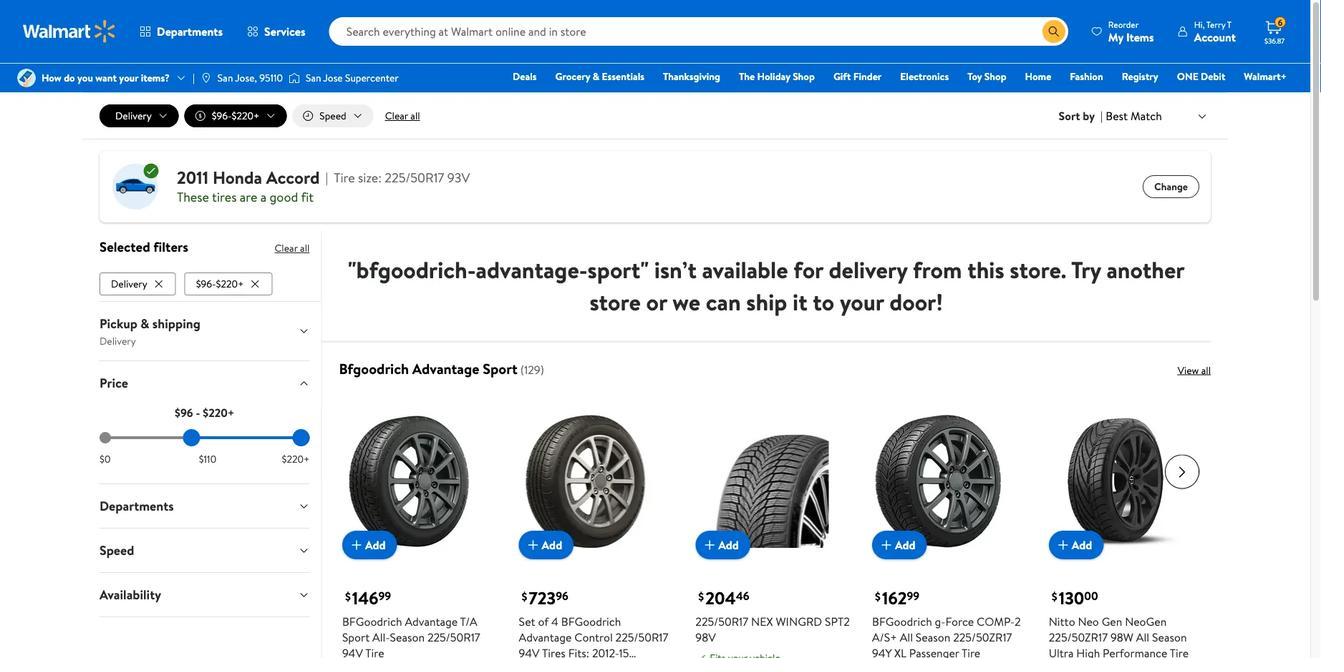 Task type: vqa. For each thing, say whether or not it's contained in the screenshot.
Advantage associated with T/A
yes



Task type: describe. For each thing, give the bounding box(es) containing it.
ship
[[746, 286, 787, 318]]

$ 723 96
[[521, 586, 568, 610]]

clear inside the sort and filter section element
[[385, 109, 408, 123]]

add to cart image for 162
[[878, 537, 895, 554]]

2
[[1014, 614, 1020, 630]]

how
[[42, 71, 61, 85]]

delivery list item
[[100, 270, 179, 296]]

neo
[[1078, 614, 1099, 630]]

add button for 723
[[519, 531, 573, 560]]

reorder my items
[[1108, 18, 1154, 45]]

1 vertical spatial speed button
[[88, 529, 321, 573]]

96
[[556, 588, 568, 604]]

all inside the sort and filter section element
[[411, 109, 420, 123]]

one
[[1177, 69, 1199, 83]]

items
[[1126, 29, 1154, 45]]

& for pickup
[[141, 315, 149, 333]]

delivery button
[[100, 273, 176, 296]]

deals link
[[506, 69, 543, 84]]

gift
[[834, 69, 851, 83]]

electronics link
[[894, 69, 955, 84]]

product group containing 162
[[872, 386, 1029, 659]]

wingrd
[[776, 614, 822, 630]]

93v
[[447, 169, 470, 187]]

grocery & essentials link
[[549, 69, 651, 84]]

46
[[736, 588, 749, 604]]

of
[[538, 614, 548, 630]]

san for san jose supercenter
[[306, 71, 321, 85]]

best match
[[1106, 108, 1162, 124]]

accord
[[266, 166, 320, 190]]

control
[[574, 630, 612, 646]]

94v for 723
[[519, 646, 539, 659]]

honda
[[213, 166, 262, 190]]

comp-
[[977, 614, 1014, 630]]

$96-$220+ inside dropdown button
[[212, 109, 259, 123]]

 image for san
[[200, 72, 212, 84]]

Search search field
[[329, 17, 1068, 46]]

performance
[[1103, 646, 1167, 659]]

bfgoodrich
[[339, 359, 409, 379]]

grocery
[[555, 69, 590, 83]]

all for 162
[[900, 630, 913, 646]]

0 horizontal spatial |
[[193, 71, 195, 85]]

723
[[529, 586, 556, 610]]

gift finder link
[[827, 69, 888, 84]]

home
[[1025, 69, 1052, 83]]

departments tab
[[88, 485, 321, 528]]

$220+ inside $96-$220+ dropdown button
[[232, 109, 259, 123]]

1 vertical spatial clear all
[[275, 241, 310, 255]]

registry link
[[1116, 69, 1165, 84]]

sort by |
[[1059, 108, 1103, 124]]

add for 204
[[718, 537, 739, 553]]

price button
[[88, 361, 321, 405]]

do
[[64, 71, 75, 85]]

shop inside "link"
[[985, 69, 1007, 83]]

$96 - $220+
[[175, 405, 234, 421]]

price
[[100, 374, 128, 392]]

add for 130
[[1072, 537, 1092, 553]]

| inside 2011 honda accord | tire size: 225/50r17 93v these tires are a good fit
[[325, 169, 328, 187]]

pickup
[[100, 315, 138, 333]]

delivery inside pickup & shipping delivery
[[100, 334, 136, 348]]

finder
[[853, 69, 882, 83]]

advantage-
[[476, 254, 588, 286]]

 image for how
[[17, 69, 36, 87]]

00
[[1084, 588, 1098, 604]]

speed inside the sort and filter section element
[[320, 109, 346, 123]]

available
[[702, 254, 788, 286]]

my
[[1108, 29, 1124, 45]]

or
[[646, 286, 667, 318]]

your inside "bfgoodrich-advantage-sport" isn't available for delivery from this store. try another store or we can ship it to your door!
[[840, 286, 884, 318]]

tire inside bfgoodrich g-force comp-2 a/s+ all season 225/50zr17 94y xl passenger tire
[[961, 646, 980, 659]]

0 vertical spatial departments button
[[127, 14, 235, 49]]

tires
[[542, 646, 565, 659]]

terry
[[1207, 18, 1226, 30]]

225/50r17 nex wingrd spt2 98v image
[[695, 415, 828, 548]]

hi,
[[1194, 18, 1205, 30]]

gift finder
[[834, 69, 882, 83]]

set of 4 bfgoodrich advantage control 225/50r17 94v tires fits: 2012-
[[519, 614, 668, 659]]

pickup & shipping tab
[[88, 302, 321, 361]]

$96-$220+ inside button
[[196, 277, 244, 291]]

services
[[264, 24, 306, 39]]

nex
[[751, 614, 773, 630]]

all for 130
[[1136, 630, 1149, 646]]

1 vertical spatial departments button
[[88, 485, 321, 528]]

add to cart image for 204
[[701, 537, 718, 554]]

store
[[590, 286, 641, 318]]

car,truck,van image
[[111, 163, 160, 211]]

98w
[[1110, 630, 1133, 646]]

best
[[1106, 108, 1128, 124]]

tire inside bfgoodrich advantage t/a sport all-season 225/50r17 94v tire
[[365, 646, 384, 659]]

$ for 146
[[345, 589, 350, 605]]

$ for 162
[[875, 589, 881, 605]]

$96- inside dropdown button
[[212, 109, 232, 123]]

add to cart image for 723
[[524, 537, 541, 554]]

98v
[[695, 630, 716, 646]]

price tab
[[88, 361, 321, 405]]

$36.87
[[1265, 36, 1285, 45]]

add button for 130
[[1049, 531, 1103, 560]]

94v for 146
[[342, 646, 363, 659]]

jose
[[323, 71, 343, 85]]

product group containing 130
[[1049, 386, 1205, 659]]

225/50r17 for t/a
[[427, 630, 480, 646]]

we
[[673, 286, 701, 318]]

walmart+
[[1244, 69, 1287, 83]]

$ for 723
[[521, 589, 527, 605]]

bfgoodrich for 146
[[342, 614, 402, 630]]

nitto
[[1049, 614, 1075, 630]]

ultra
[[1049, 646, 1073, 659]]

$110
[[199, 452, 216, 466]]

1 vertical spatial clear
[[275, 241, 298, 255]]

6
[[1278, 16, 1283, 28]]

4
[[551, 614, 558, 630]]

delivery inside button
[[111, 277, 147, 291]]

225/50r17 for 4
[[615, 630, 668, 646]]

add for 146
[[365, 537, 385, 553]]

can
[[706, 286, 741, 318]]

speed tab
[[88, 529, 321, 573]]

add for 723
[[541, 537, 562, 553]]

items?
[[141, 71, 170, 85]]

essentials
[[602, 69, 645, 83]]

0 vertical spatial departments
[[157, 24, 223, 39]]

season for 130
[[1152, 630, 1187, 646]]

1 vertical spatial all
[[300, 241, 310, 255]]

bfgoodrich inside set of 4 bfgoodrich advantage control 225/50r17 94v tires fits: 2012-
[[561, 614, 621, 630]]

2 horizontal spatial all
[[1201, 364, 1211, 378]]

delivery button
[[100, 105, 179, 128]]

add button for 162
[[872, 531, 927, 560]]

the holiday shop
[[739, 69, 815, 83]]

view all link
[[1178, 364, 1211, 378]]



Task type: locate. For each thing, give the bounding box(es) containing it.
one debit link
[[1171, 69, 1232, 84]]

1 horizontal spatial 225/50zr17
[[1049, 630, 1108, 646]]

0 vertical spatial sport
[[483, 359, 518, 379]]

5 product group from the left
[[1049, 386, 1205, 659]]

| right items?
[[193, 71, 195, 85]]

2 add to cart image from the left
[[878, 537, 895, 554]]

bfgoodrich up fits:
[[561, 614, 621, 630]]

add to cart image up 723
[[524, 537, 541, 554]]

advantage inside set of 4 bfgoodrich advantage control 225/50r17 94v tires fits: 2012-
[[519, 630, 571, 646]]

$ inside $ 204 46
[[698, 589, 704, 605]]

5 add button from the left
[[1049, 531, 1103, 560]]

shipping
[[152, 315, 200, 333]]

225/50r17 inside bfgoodrich advantage t/a sport all-season 225/50r17 94v tire
[[427, 630, 480, 646]]

225/50r17 inside set of 4 bfgoodrich advantage control 225/50r17 94v tires fits: 2012-
[[615, 630, 668, 646]]

walmart image
[[23, 20, 116, 43]]

1 bfgoodrich from the left
[[342, 614, 402, 630]]

tire left size:
[[334, 169, 355, 187]]

$96-$220+ list item
[[185, 270, 275, 296]]

account
[[1194, 29, 1236, 45]]

add button up the $ 130 00
[[1049, 531, 1103, 560]]

shop right holiday
[[793, 69, 815, 83]]

225/50zr17 inside nitto neo gen neogen 225/50zr17 98w all season ultra high performance tire
[[1049, 630, 1108, 646]]

2 product group from the left
[[519, 386, 675, 659]]

0 horizontal spatial your
[[119, 71, 138, 85]]

4 product group from the left
[[872, 386, 1029, 659]]

set of 4 bfgoodrich advantage control 225/50r17 94v tires fits: 2012-15 chevrolet cruze lt, 2012-18 ford focus electric image
[[519, 415, 652, 548]]

 image
[[17, 69, 36, 87], [200, 72, 212, 84]]

2 horizontal spatial add to cart image
[[1054, 537, 1072, 554]]

$96-$220+ up pickup & shipping tab
[[196, 277, 244, 291]]

passenger
[[909, 646, 959, 659]]

$ left 162
[[875, 589, 881, 605]]

next slide for bfgoodrich advantage sport list image
[[1165, 455, 1200, 490]]

2 vertical spatial delivery
[[100, 334, 136, 348]]

add to cart image up 162
[[878, 537, 895, 554]]

delivery down pickup
[[100, 334, 136, 348]]

san jose supercenter
[[306, 71, 399, 85]]

shop right toy
[[985, 69, 1007, 83]]

0 horizontal spatial 94v
[[342, 646, 363, 659]]

this
[[968, 254, 1004, 286]]

1 add to cart image from the left
[[524, 537, 541, 554]]

1 horizontal spatial clear all button
[[379, 105, 426, 128]]

5 $ from the left
[[1051, 589, 1057, 605]]

2011
[[177, 166, 209, 190]]

add to cart image
[[524, 537, 541, 554], [878, 537, 895, 554]]

$ left 130
[[1051, 589, 1057, 605]]

add up 96
[[541, 537, 562, 553]]

search icon image
[[1048, 26, 1060, 37]]

add to cart image up 146
[[348, 537, 365, 554]]

add up 46
[[718, 537, 739, 553]]

all
[[411, 109, 420, 123], [300, 241, 310, 255], [1201, 364, 1211, 378]]

thanksgiving
[[663, 69, 720, 83]]

departments inside tab
[[100, 498, 174, 515]]

season for 162
[[915, 630, 950, 646]]

& right 'grocery'
[[593, 69, 600, 83]]

4 add from the left
[[895, 537, 915, 553]]

availability tab
[[88, 573, 321, 617]]

applied filters section element
[[100, 238, 188, 256]]

t
[[1227, 18, 1232, 30]]

0 vertical spatial clear all button
[[379, 105, 426, 128]]

3 bfgoodrich from the left
[[872, 614, 932, 630]]

delivery
[[115, 109, 152, 123], [111, 277, 147, 291], [100, 334, 136, 348]]

1 vertical spatial |
[[1101, 108, 1103, 124]]

sort
[[1059, 108, 1080, 124]]

1 vertical spatial your
[[840, 286, 884, 318]]

all inside nitto neo gen neogen 225/50zr17 98w all season ultra high performance tire
[[1136, 630, 1149, 646]]

0 vertical spatial |
[[193, 71, 195, 85]]

2 bfgoodrich from the left
[[561, 614, 621, 630]]

2 vertical spatial |
[[325, 169, 328, 187]]

$0
[[100, 452, 111, 466]]

tire right performance in the right of the page
[[1170, 646, 1188, 659]]

tire down $ 146 99
[[365, 646, 384, 659]]

nitto neo gen neogen 225/50zr17 98w all season ultra high performance tire image
[[1049, 415, 1182, 548]]

0 horizontal spatial all
[[900, 630, 913, 646]]

services button
[[235, 14, 318, 49]]

product group
[[342, 386, 499, 659], [519, 386, 675, 659], [695, 386, 852, 659], [872, 386, 1029, 659], [1049, 386, 1205, 659]]

add button up $ 146 99
[[342, 531, 397, 560]]

sport left all- on the bottom of the page
[[342, 630, 369, 646]]

3 add to cart image from the left
[[1054, 537, 1072, 554]]

speed up availability
[[100, 542, 134, 560]]

1 product group from the left
[[342, 386, 499, 659]]

add button for 204
[[695, 531, 750, 560]]

availability button
[[88, 573, 321, 617]]

 image left how
[[17, 69, 36, 87]]

walmart+ link
[[1238, 69, 1293, 84]]

2 add from the left
[[541, 537, 562, 553]]

clear all
[[385, 109, 420, 123], [275, 241, 310, 255]]

$ inside $ 146 99
[[345, 589, 350, 605]]

0 horizontal spatial all
[[300, 241, 310, 255]]

add button up $ 162 99
[[872, 531, 927, 560]]

1 vertical spatial clear all button
[[275, 237, 310, 260]]

pickup & shipping delivery
[[100, 315, 200, 348]]

it
[[793, 286, 808, 318]]

add up $ 146 99
[[365, 537, 385, 553]]

1 horizontal spatial san
[[306, 71, 321, 85]]

94v left all- on the bottom of the page
[[342, 646, 363, 659]]

hi, terry t account
[[1194, 18, 1236, 45]]

2 94v from the left
[[519, 646, 539, 659]]

add to cart image for 130
[[1054, 537, 1072, 554]]

bfgoodrich g-force comp-2 a/s+ all season 225/50zr17 94y xl passenger tire image
[[872, 415, 1005, 548]]

toy shop
[[968, 69, 1007, 83]]

99 inside $ 162 99
[[907, 588, 919, 604]]

94v
[[342, 646, 363, 659], [519, 646, 539, 659]]

0 vertical spatial $96-
[[212, 109, 232, 123]]

1 horizontal spatial sport
[[483, 359, 518, 379]]

 image
[[289, 71, 300, 85]]

2 horizontal spatial |
[[1101, 108, 1103, 124]]

tire down force in the bottom right of the page
[[961, 646, 980, 659]]

change
[[1154, 180, 1188, 194]]

san
[[218, 71, 233, 85], [306, 71, 321, 85]]

1 vertical spatial departments
[[100, 498, 174, 515]]

season right 98w
[[1152, 630, 1187, 646]]

a
[[260, 188, 267, 206]]

product group containing 723
[[519, 386, 675, 659]]

1 horizontal spatial all
[[411, 109, 420, 123]]

0 horizontal spatial add to cart image
[[348, 537, 365, 554]]

225/50r17 nex wingrd spt2 98v
[[695, 614, 850, 646]]

0 vertical spatial your
[[119, 71, 138, 85]]

99 up bfgoodrich g-force comp-2 a/s+ all season 225/50zr17 94y xl passenger tire
[[907, 588, 919, 604]]

225/50r17 for accord
[[385, 169, 444, 187]]

all right "a/s+" on the right
[[900, 630, 913, 646]]

$ left 723
[[521, 589, 527, 605]]

clear down supercenter
[[385, 109, 408, 123]]

list
[[100, 270, 310, 296]]

$ left 146
[[345, 589, 350, 605]]

departments down $0
[[100, 498, 174, 515]]

advantage for sport
[[412, 359, 479, 379]]

5 add from the left
[[1072, 537, 1092, 553]]

99 for 162
[[907, 588, 919, 604]]

& for grocery
[[593, 69, 600, 83]]

view
[[1178, 364, 1199, 378]]

$
[[345, 589, 350, 605], [521, 589, 527, 605], [698, 589, 704, 605], [875, 589, 881, 605], [1051, 589, 1057, 605]]

sport left (129) at the bottom left of the page
[[483, 359, 518, 379]]

0 vertical spatial speed button
[[292, 105, 374, 128]]

1 horizontal spatial  image
[[200, 72, 212, 84]]

1 horizontal spatial all
[[1136, 630, 1149, 646]]

gen
[[1102, 614, 1122, 630]]

0 horizontal spatial season
[[390, 630, 424, 646]]

speed button down departments tab
[[88, 529, 321, 573]]

1 shop from the left
[[793, 69, 815, 83]]

fashion
[[1070, 69, 1103, 83]]

add up $ 162 99
[[895, 537, 915, 553]]

by
[[1083, 108, 1095, 124]]

204
[[705, 586, 736, 610]]

size:
[[358, 169, 382, 187]]

$96-$220+ button
[[185, 273, 272, 296]]

add button up $ 723 96
[[519, 531, 573, 560]]

0 horizontal spatial san
[[218, 71, 233, 85]]

your right "want"
[[119, 71, 138, 85]]

225/50r17 inside 2011 honda accord | tire size: 225/50r17 93v these tires are a good fit
[[385, 169, 444, 187]]

1 add button from the left
[[342, 531, 397, 560]]

94y
[[872, 646, 891, 659]]

130
[[1059, 586, 1084, 610]]

0 horizontal spatial bfgoodrich
[[342, 614, 402, 630]]

1 horizontal spatial clear
[[385, 109, 408, 123]]

delivery
[[829, 254, 908, 286]]

1 horizontal spatial season
[[915, 630, 950, 646]]

4 add button from the left
[[872, 531, 927, 560]]

$96- up pickup & shipping tab
[[196, 277, 216, 291]]

2 horizontal spatial season
[[1152, 630, 1187, 646]]

bfgoodrich g-force comp-2 a/s+ all season 225/50zr17 94y xl passenger tire
[[872, 614, 1020, 659]]

1 horizontal spatial 99
[[907, 588, 919, 604]]

bfgoodrich down $ 162 99
[[872, 614, 932, 630]]

0 horizontal spatial add to cart image
[[524, 537, 541, 554]]

& inside pickup & shipping delivery
[[141, 315, 149, 333]]

1 all from the left
[[900, 630, 913, 646]]

want
[[95, 71, 117, 85]]

2 99 from the left
[[907, 588, 919, 604]]

1 horizontal spatial |
[[325, 169, 328, 187]]

99 up all- on the bottom of the page
[[378, 588, 391, 604]]

all-
[[372, 630, 390, 646]]

1 san from the left
[[218, 71, 233, 85]]

$ inside $ 162 99
[[875, 589, 881, 605]]

0 horizontal spatial shop
[[793, 69, 815, 83]]

add button
[[342, 531, 397, 560], [519, 531, 573, 560], [695, 531, 750, 560], [872, 531, 927, 560], [1049, 531, 1103, 560]]

neogen
[[1125, 614, 1166, 630]]

$96- down san jose, 95110
[[212, 109, 232, 123]]

1 horizontal spatial shop
[[985, 69, 1007, 83]]

delivery down "selected"
[[111, 277, 147, 291]]

1 horizontal spatial add to cart image
[[701, 537, 718, 554]]

sport inside bfgoodrich advantage t/a sport all-season 225/50r17 94v tire
[[342, 630, 369, 646]]

0 horizontal spatial sport
[[342, 630, 369, 646]]

g-
[[935, 614, 945, 630]]

| inside the sort and filter section element
[[1101, 108, 1103, 124]]

departments button up the speed tab
[[88, 485, 321, 528]]

1 vertical spatial $96-$220+
[[196, 277, 244, 291]]

0 horizontal spatial clear all
[[275, 241, 310, 255]]

clear down good
[[275, 241, 298, 255]]

clear all button inside the sort and filter section element
[[379, 105, 426, 128]]

$96-$220+ down jose,
[[212, 109, 259, 123]]

1 add to cart image from the left
[[348, 537, 365, 554]]

1 horizontal spatial your
[[840, 286, 884, 318]]

xl
[[894, 646, 906, 659]]

add button up $ 204 46
[[695, 531, 750, 560]]

0 horizontal spatial &
[[141, 315, 149, 333]]

0 horizontal spatial speed
[[100, 542, 134, 560]]

high
[[1076, 646, 1100, 659]]

all inside bfgoodrich g-force comp-2 a/s+ all season 225/50zr17 94y xl passenger tire
[[900, 630, 913, 646]]

$ inside the $ 130 00
[[1051, 589, 1057, 605]]

1 225/50zr17 from the left
[[953, 630, 1012, 646]]

the holiday shop link
[[733, 69, 821, 84]]

advantage inside bfgoodrich advantage t/a sport all-season 225/50r17 94v tire
[[405, 614, 457, 630]]

registry
[[1122, 69, 1159, 83]]

toy shop link
[[961, 69, 1013, 84]]

2 vertical spatial all
[[1201, 364, 1211, 378]]

product group containing 204
[[695, 386, 852, 659]]

0 vertical spatial speed
[[320, 109, 346, 123]]

are
[[240, 188, 257, 206]]

$ 146 99
[[345, 586, 391, 610]]

bfgoodrich advantage t/a sport all-season 225/50r17 94v tire image
[[342, 415, 475, 548]]

1 vertical spatial speed
[[100, 542, 134, 560]]

$ 162 99
[[875, 586, 919, 610]]

grocery & essentials
[[555, 69, 645, 83]]

2 add button from the left
[[519, 531, 573, 560]]

add up 00
[[1072, 537, 1092, 553]]

$ for 130
[[1051, 589, 1057, 605]]

bfgoodrich inside bfgoodrich advantage t/a sport all-season 225/50r17 94v tire
[[342, 614, 402, 630]]

fit
[[301, 188, 314, 206]]

99 for 146
[[378, 588, 391, 604]]

good
[[270, 188, 298, 206]]

$220+
[[232, 109, 259, 123], [216, 277, 244, 291], [203, 405, 234, 421], [282, 452, 310, 466]]

nitto neo gen neogen 225/50zr17 98w all season ultra high performance tire
[[1049, 614, 1188, 659]]

| right by
[[1101, 108, 1103, 124]]

2 add to cart image from the left
[[701, 537, 718, 554]]

clear all inside the sort and filter section element
[[385, 109, 420, 123]]

1 season from the left
[[390, 630, 424, 646]]

these
[[177, 188, 209, 206]]

your
[[119, 71, 138, 85], [840, 286, 884, 318]]

speed down jose
[[320, 109, 346, 123]]

2 $ from the left
[[521, 589, 527, 605]]

add
[[365, 537, 385, 553], [541, 537, 562, 553], [718, 537, 739, 553], [895, 537, 915, 553], [1072, 537, 1092, 553]]

add button for 146
[[342, 531, 397, 560]]

1 vertical spatial &
[[141, 315, 149, 333]]

san left jose,
[[218, 71, 233, 85]]

bfgoodrich for 162
[[872, 614, 932, 630]]

a/s+
[[872, 630, 897, 646]]

 image left jose,
[[200, 72, 212, 84]]

san left jose
[[306, 71, 321, 85]]

add to cart image
[[348, 537, 365, 554], [701, 537, 718, 554], [1054, 537, 1072, 554]]

holiday
[[757, 69, 790, 83]]

94v left tires
[[519, 646, 539, 659]]

2 san from the left
[[306, 71, 321, 85]]

94v inside bfgoodrich advantage t/a sport all-season 225/50r17 94v tire
[[342, 646, 363, 659]]

0 horizontal spatial 225/50zr17
[[953, 630, 1012, 646]]

season down $ 146 99
[[390, 630, 424, 646]]

2 225/50zr17 from the left
[[1049, 630, 1108, 646]]

3 season from the left
[[1152, 630, 1187, 646]]

0 horizontal spatial  image
[[17, 69, 36, 87]]

how do you want your items?
[[42, 71, 170, 85]]

0 horizontal spatial 99
[[378, 588, 391, 604]]

$220+ inside $96-$220+ button
[[216, 277, 244, 291]]

add to cart image for 146
[[348, 537, 365, 554]]

match
[[1131, 108, 1162, 124]]

94v inside set of 4 bfgoodrich advantage control 225/50r17 94v tires fits: 2012-
[[519, 646, 539, 659]]

&
[[593, 69, 600, 83], [141, 315, 149, 333]]

speed button down jose
[[292, 105, 374, 128]]

$ left 204
[[698, 589, 704, 605]]

sport"
[[588, 254, 649, 286]]

for
[[794, 254, 823, 286]]

departments button up items?
[[127, 14, 235, 49]]

$ 130 00
[[1051, 586, 1098, 610]]

availability
[[100, 586, 161, 604]]

season inside nitto neo gen neogen 225/50zr17 98w all season ultra high performance tire
[[1152, 630, 1187, 646]]

1 horizontal spatial 94v
[[519, 646, 539, 659]]

0 vertical spatial clear
[[385, 109, 408, 123]]

another
[[1107, 254, 1185, 286]]

2 season from the left
[[915, 630, 950, 646]]

san for san jose, 95110
[[218, 71, 233, 85]]

1 horizontal spatial bfgoodrich
[[561, 614, 621, 630]]

3 $ from the left
[[698, 589, 704, 605]]

$ inside $ 723 96
[[521, 589, 527, 605]]

san jose, 95110
[[218, 71, 283, 85]]

& right pickup
[[141, 315, 149, 333]]

tire
[[334, 169, 355, 187], [365, 646, 384, 659], [961, 646, 980, 659], [1170, 646, 1188, 659]]

"bfgoodrich-
[[348, 254, 476, 286]]

$ for 204
[[698, 589, 704, 605]]

bfgoodrich down $ 146 99
[[342, 614, 402, 630]]

99 inside $ 146 99
[[378, 588, 391, 604]]

season inside bfgoodrich advantage t/a sport all-season 225/50r17 94v tire
[[390, 630, 424, 646]]

2 shop from the left
[[985, 69, 1007, 83]]

tire inside nitto neo gen neogen 225/50zr17 98w all season ultra high performance tire
[[1170, 646, 1188, 659]]

product group containing 146
[[342, 386, 499, 659]]

electronics
[[900, 69, 949, 83]]

1 94v from the left
[[342, 646, 363, 659]]

advantage for t/a
[[405, 614, 457, 630]]

0 vertical spatial $96-$220+
[[212, 109, 259, 123]]

jose,
[[235, 71, 257, 85]]

clear all down good
[[275, 241, 310, 255]]

3 add button from the left
[[695, 531, 750, 560]]

fashion link
[[1064, 69, 1110, 84]]

0 vertical spatial delivery
[[115, 109, 152, 123]]

1 horizontal spatial clear all
[[385, 109, 420, 123]]

list containing delivery
[[100, 270, 310, 296]]

speed inside tab
[[100, 542, 134, 560]]

1 99 from the left
[[378, 588, 391, 604]]

1 $ from the left
[[345, 589, 350, 605]]

225/50zr17 inside bfgoodrich g-force comp-2 a/s+ all season 225/50zr17 94y xl passenger tire
[[953, 630, 1012, 646]]

reorder
[[1108, 18, 1139, 30]]

departments up items?
[[157, 24, 223, 39]]

season right 'xl' on the right bottom of the page
[[915, 630, 950, 646]]

add to cart image up 204
[[701, 537, 718, 554]]

225/50r17 inside 225/50r17 nex wingrd spt2 98v
[[695, 614, 748, 630]]

1 add from the left
[[365, 537, 385, 553]]

0 vertical spatial clear all
[[385, 109, 420, 123]]

0 vertical spatial &
[[593, 69, 600, 83]]

$222 range field
[[100, 437, 310, 440]]

add to cart image up 130
[[1054, 537, 1072, 554]]

sort and filter section element
[[82, 93, 1228, 139]]

to
[[813, 286, 834, 318]]

|
[[193, 71, 195, 85], [1101, 108, 1103, 124], [325, 169, 328, 187]]

all right 98w
[[1136, 630, 1149, 646]]

2 all from the left
[[1136, 630, 1149, 646]]

clear
[[385, 109, 408, 123], [275, 241, 298, 255]]

Walmart Site-Wide search field
[[329, 17, 1068, 46]]

clear all button down good
[[275, 237, 310, 260]]

0 horizontal spatial clear all button
[[275, 237, 310, 260]]

3 product group from the left
[[695, 386, 852, 659]]

tire inside 2011 honda accord | tire size: 225/50r17 93v these tires are a good fit
[[334, 169, 355, 187]]

1 vertical spatial delivery
[[111, 277, 147, 291]]

1 vertical spatial $96-
[[196, 277, 216, 291]]

your down delivery
[[840, 286, 884, 318]]

1 horizontal spatial &
[[593, 69, 600, 83]]

0 vertical spatial all
[[411, 109, 420, 123]]

$96- inside button
[[196, 277, 216, 291]]

2 horizontal spatial bfgoodrich
[[872, 614, 932, 630]]

clear all down supercenter
[[385, 109, 420, 123]]

1 horizontal spatial add to cart image
[[878, 537, 895, 554]]

3 add from the left
[[718, 537, 739, 553]]

season inside bfgoodrich g-force comp-2 a/s+ all season 225/50zr17 94y xl passenger tire
[[915, 630, 950, 646]]

add for 162
[[895, 537, 915, 553]]

1 horizontal spatial speed
[[320, 109, 346, 123]]

selected filters
[[100, 238, 188, 256]]

delivery down items?
[[115, 109, 152, 123]]

1 vertical spatial sport
[[342, 630, 369, 646]]

delivery inside dropdown button
[[115, 109, 152, 123]]

| right accord
[[325, 169, 328, 187]]

clear all button
[[379, 105, 426, 128], [275, 237, 310, 260]]

bfgoodrich inside bfgoodrich g-force comp-2 a/s+ all season 225/50zr17 94y xl passenger tire
[[872, 614, 932, 630]]

4 $ from the left
[[875, 589, 881, 605]]

clear all button down supercenter
[[379, 105, 426, 128]]

$ 204 46
[[698, 586, 749, 610]]

0 horizontal spatial clear
[[275, 241, 298, 255]]



